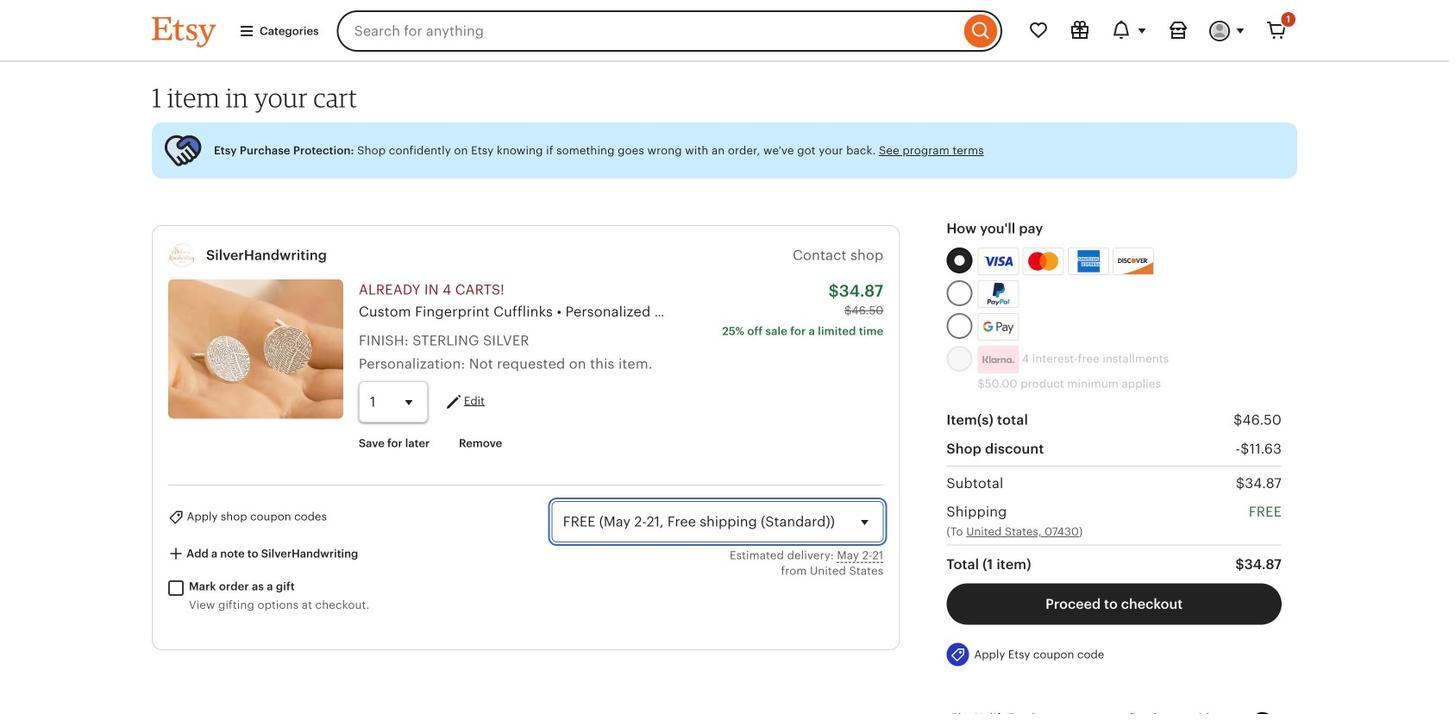 Task type: vqa. For each thing, say whether or not it's contained in the screenshot.
UPLIFT FUND image on the right of the page
yes



Task type: locate. For each thing, give the bounding box(es) containing it.
Search for anything text field
[[337, 10, 960, 52]]

banner
[[121, 0, 1328, 62]]

uplift fund image
[[1228, 710, 1276, 714]]

custom fingerprint cufflinks • personalized gift for dad • wedding gift for husband • memorial gift • actual fingerprint cuff links • cm28 image
[[168, 280, 343, 419]]

None search field
[[337, 10, 1002, 52]]

silverhandwriting image
[[168, 242, 196, 269]]



